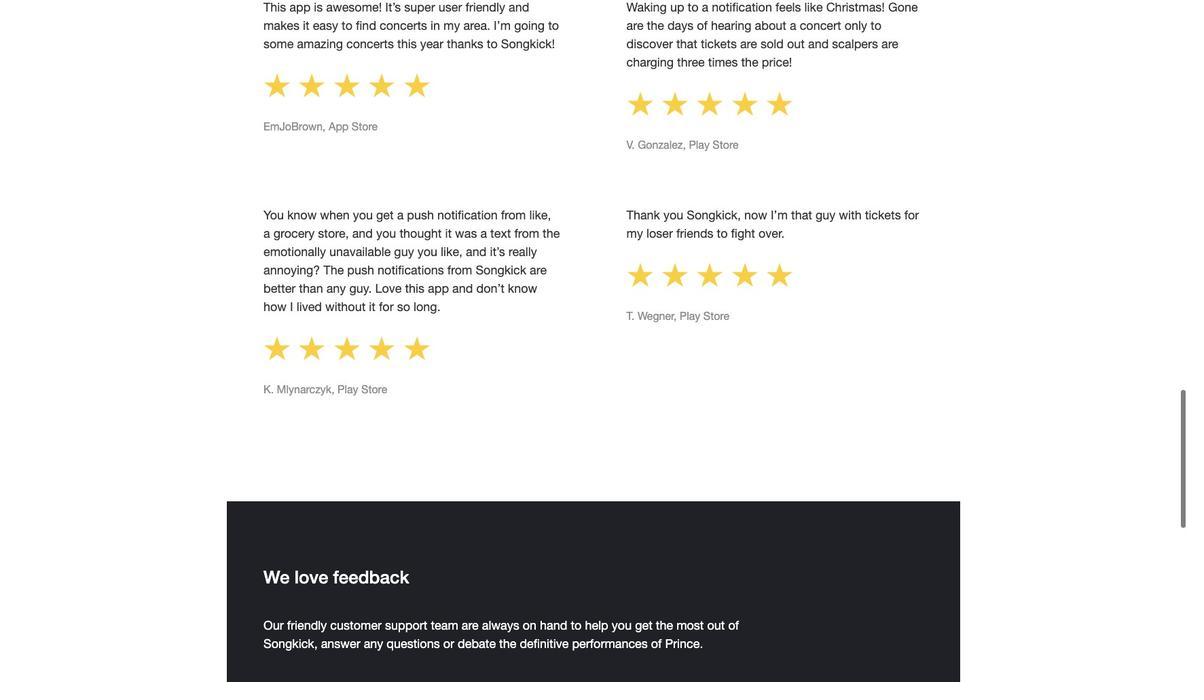 Task type: vqa. For each thing, say whether or not it's contained in the screenshot.
WA, in Yonder Mountain String Band Never Come Down Tractor Tavern , Seattle, WA, US
no



Task type: describe. For each thing, give the bounding box(es) containing it.
it's
[[385, 0, 401, 14]]

i'm inside the 'this app is awesome! it's super user friendly and makes it easy to find concerts in my area. i'm going to some amazing concerts this year thanks to songkick!'
[[494, 18, 511, 32]]

you inside "our friendly customer support team are always on hand to help you get the most out of songkick, answer any questions or debate the definitive performances of prince."
[[612, 618, 632, 632]]

we love feedback
[[264, 567, 409, 588]]

store for you know when you get a push notification from like, a grocery store, and you thought it was a text from the emotionally unavailable guy you like, and it's really annoying? the push notifications from songkick are better than any guy. love this app and don't know how i lived without it for so long.
[[361, 383, 387, 395]]

and inside waking up to a notification feels like christmas! gone are the days of hearing about a concert only to discover that tickets are sold out and scalpers are charging three times the price!
[[808, 37, 829, 51]]

than
[[299, 281, 323, 295]]

it's
[[490, 244, 505, 259]]

gone
[[889, 0, 918, 14]]

1 vertical spatial of
[[729, 618, 739, 632]]

to right only
[[871, 18, 882, 32]]

0 vertical spatial from
[[501, 208, 526, 222]]

you know when you get a push notification from like, a grocery store, and you thought it was a text from the emotionally unavailable guy you like, and it's really annoying? the push notifications from songkick are better than any guy. love this app and don't know how i lived without it for so long.
[[264, 208, 560, 314]]

three
[[677, 55, 705, 69]]

store for thank you songkick, now i'm that guy with tickets for my loser friends to fight over.
[[704, 310, 730, 322]]

this app is awesome! it's super user friendly and makes it easy to find concerts in my area. i'm going to some amazing concerts this year thanks to songkick!
[[264, 0, 559, 51]]

with
[[839, 208, 862, 222]]

for inside thank you songkick, now i'm that guy with tickets for my loser friends to fight over.
[[905, 208, 919, 222]]

annoying?
[[264, 263, 320, 277]]

or
[[443, 636, 455, 651]]

1 horizontal spatial it
[[369, 299, 376, 314]]

questions
[[387, 636, 440, 651]]

k. mlynarczyk, play store
[[264, 383, 387, 395]]

t.
[[627, 310, 635, 322]]

1 vertical spatial like,
[[441, 244, 463, 259]]

this
[[264, 0, 286, 14]]

1 horizontal spatial push
[[407, 208, 434, 222]]

thank
[[627, 208, 660, 222]]

store for waking up to a notification feels like christmas! gone are the days of hearing about a concert only to discover that tickets are sold out and scalpers are charging three times the price!
[[713, 138, 739, 151]]

1 vertical spatial from
[[515, 226, 540, 240]]

2 vertical spatial from
[[448, 263, 472, 277]]

you down thought
[[418, 244, 438, 259]]

without
[[325, 299, 366, 314]]

really
[[509, 244, 537, 259]]

customer
[[330, 618, 382, 632]]

in
[[431, 18, 440, 32]]

store,
[[318, 226, 349, 240]]

any inside you know when you get a push notification from like, a grocery store, and you thought it was a text from the emotionally unavailable guy you like, and it's really annoying? the push notifications from songkick are better than any guy. love this app and don't know how i lived without it for so long.
[[327, 281, 346, 295]]

to right going
[[548, 18, 559, 32]]

a down you on the left
[[264, 226, 270, 240]]

so
[[397, 299, 410, 314]]

a up thought
[[397, 208, 404, 222]]

christmas!
[[827, 0, 885, 14]]

the right times
[[742, 55, 759, 69]]

waking
[[627, 0, 667, 14]]

friendly inside "our friendly customer support team are always on hand to help you get the most out of songkick, answer any questions or debate the definitive performances of prince."
[[287, 618, 327, 632]]

emjobrown, app store link
[[264, 118, 378, 134]]

guy inside you know when you get a push notification from like, a grocery store, and you thought it was a text from the emotionally unavailable guy you like, and it's really annoying? the push notifications from songkick are better than any guy. love this app and don't know how i lived without it for so long.
[[394, 244, 414, 259]]

feels
[[776, 0, 801, 14]]

of inside waking up to a notification feels like christmas! gone are the days of hearing about a concert only to discover that tickets are sold out and scalpers are charging three times the price!
[[697, 18, 708, 32]]

notification inside waking up to a notification feels like christmas! gone are the days of hearing about a concert only to discover that tickets are sold out and scalpers are charging three times the price!
[[712, 0, 772, 14]]

2 vertical spatial of
[[651, 636, 662, 651]]

app
[[329, 120, 349, 132]]

going
[[514, 18, 545, 32]]

songkick, inside "our friendly customer support team are always on hand to help you get the most out of songkick, answer any questions or debate the definitive performances of prince."
[[264, 636, 318, 651]]

songkick!
[[501, 37, 555, 51]]

answer
[[321, 636, 361, 651]]

scalpers
[[833, 37, 878, 51]]

guy.
[[349, 281, 372, 295]]

concert
[[800, 18, 842, 32]]

you up unavailable
[[376, 226, 396, 240]]

like
[[805, 0, 823, 14]]

times
[[708, 55, 738, 69]]

the down always on the left of page
[[499, 636, 517, 651]]

t. wegner, play store
[[627, 310, 730, 322]]

0 horizontal spatial push
[[347, 263, 374, 277]]

0 vertical spatial know
[[287, 208, 317, 222]]

loser
[[647, 226, 673, 240]]

it inside the 'this app is awesome! it's super user friendly and makes it easy to find concerts in my area. i'm going to some amazing concerts this year thanks to songkick!'
[[303, 18, 310, 32]]

our friendly customer support team are always on hand to help you get the most out of songkick, answer any questions or debate the definitive performances of prince.
[[264, 618, 739, 651]]

the
[[324, 263, 344, 277]]

my inside thank you songkick, now i'm that guy with tickets for my loser friends to fight over.
[[627, 226, 643, 240]]

v. gonzalez, play store
[[627, 138, 739, 151]]

emjobrown,
[[264, 120, 326, 132]]

this inside you know when you get a push notification from like, a grocery store, and you thought it was a text from the emotionally unavailable guy you like, and it's really annoying? the push notifications from songkick are better than any guy. love this app and don't know how i lived without it for so long.
[[405, 281, 425, 295]]

love
[[375, 281, 402, 295]]

k. mlynarczyk, play store link
[[264, 381, 387, 397]]

find
[[356, 18, 376, 32]]

to right up
[[688, 0, 699, 14]]

are right scalpers
[[882, 37, 899, 51]]

our
[[264, 618, 284, 632]]

out inside waking up to a notification feels like christmas! gone are the days of hearing about a concert only to discover that tickets are sold out and scalpers are charging three times the price!
[[787, 37, 805, 51]]

unavailable
[[330, 244, 391, 259]]

fight
[[731, 226, 755, 240]]

notifications
[[378, 263, 444, 277]]

charging
[[627, 55, 674, 69]]

awesome!
[[326, 0, 382, 14]]

are inside "our friendly customer support team are always on hand to help you get the most out of songkick, answer any questions or debate the definitive performances of prince."
[[462, 618, 479, 632]]

a down feels
[[790, 18, 797, 32]]

love
[[295, 567, 328, 588]]

app inside the 'this app is awesome! it's super user friendly and makes it easy to find concerts in my area. i'm going to some amazing concerts this year thanks to songkick!'
[[290, 0, 311, 14]]

i
[[290, 299, 293, 314]]

guy inside thank you songkick, now i'm that guy with tickets for my loser friends to fight over.
[[816, 208, 836, 222]]

the inside you know when you get a push notification from like, a grocery store, and you thought it was a text from the emotionally unavailable guy you like, and it's really annoying? the push notifications from songkick are better than any guy. love this app and don't know how i lived without it for so long.
[[543, 226, 560, 240]]

thanks
[[447, 37, 484, 51]]

my inside the 'this app is awesome! it's super user friendly and makes it easy to find concerts in my area. i'm going to some amazing concerts this year thanks to songkick!'
[[444, 18, 460, 32]]

t. wegner, play store link
[[627, 308, 730, 324]]

was
[[455, 226, 477, 240]]

the left most
[[656, 618, 673, 632]]

songkick, inside thank you songkick, now i'm that guy with tickets for my loser friends to fight over.
[[687, 208, 741, 222]]

and down was
[[466, 244, 487, 259]]

grocery
[[274, 226, 315, 240]]

play for tickets
[[689, 138, 710, 151]]

sold
[[761, 37, 784, 51]]

and up unavailable
[[352, 226, 373, 240]]

that inside thank you songkick, now i'm that guy with tickets for my loser friends to fight over.
[[792, 208, 813, 222]]

easy
[[313, 18, 338, 32]]

makes
[[264, 18, 300, 32]]

k.
[[264, 383, 274, 395]]



Task type: locate. For each thing, give the bounding box(es) containing it.
1 vertical spatial push
[[347, 263, 374, 277]]

out right most
[[708, 618, 725, 632]]

days
[[668, 18, 694, 32]]

1 vertical spatial play
[[680, 310, 701, 322]]

tickets inside thank you songkick, now i'm that guy with tickets for my loser friends to fight over.
[[865, 208, 901, 222]]

1 vertical spatial this
[[405, 281, 425, 295]]

that
[[677, 37, 698, 51], [792, 208, 813, 222]]

when
[[320, 208, 350, 222]]

for right the with at the top right
[[905, 208, 919, 222]]

are up debate
[[462, 618, 479, 632]]

1 vertical spatial guy
[[394, 244, 414, 259]]

i'm inside thank you songkick, now i'm that guy with tickets for my loser friends to fight over.
[[771, 208, 788, 222]]

0 horizontal spatial friendly
[[287, 618, 327, 632]]

0 vertical spatial that
[[677, 37, 698, 51]]

any down customer
[[364, 636, 383, 651]]

get up performances on the bottom of the page
[[635, 618, 653, 632]]

1 horizontal spatial friendly
[[466, 0, 506, 14]]

a left "text"
[[481, 226, 487, 240]]

notification up the hearing
[[712, 0, 772, 14]]

i'm
[[494, 18, 511, 32], [771, 208, 788, 222]]

debate
[[458, 636, 496, 651]]

0 horizontal spatial out
[[708, 618, 725, 632]]

friendly up the area. in the left of the page
[[466, 0, 506, 14]]

my down thank
[[627, 226, 643, 240]]

v.
[[627, 138, 635, 151]]

0 horizontal spatial tickets
[[701, 37, 737, 51]]

0 horizontal spatial of
[[651, 636, 662, 651]]

area.
[[464, 18, 491, 32]]

my right in
[[444, 18, 460, 32]]

1 vertical spatial concerts
[[347, 37, 394, 51]]

most
[[677, 618, 704, 632]]

1 horizontal spatial tickets
[[865, 208, 901, 222]]

i'm up over.
[[771, 208, 788, 222]]

from down was
[[448, 263, 472, 277]]

0 vertical spatial push
[[407, 208, 434, 222]]

that inside waking up to a notification feels like christmas! gone are the days of hearing about a concert only to discover that tickets are sold out and scalpers are charging three times the price!
[[677, 37, 698, 51]]

my
[[444, 18, 460, 32], [627, 226, 643, 240]]

and down concert
[[808, 37, 829, 51]]

user
[[439, 0, 462, 14]]

are inside you know when you get a push notification from like, a grocery store, and you thought it was a text from the emotionally unavailable guy you like, and it's really annoying? the push notifications from songkick are better than any guy. love this app and don't know how i lived without it for so long.
[[530, 263, 547, 277]]

tickets right the with at the top right
[[865, 208, 901, 222]]

0 vertical spatial this
[[397, 37, 417, 51]]

2 horizontal spatial of
[[729, 618, 739, 632]]

0 vertical spatial tickets
[[701, 37, 737, 51]]

1 horizontal spatial know
[[508, 281, 538, 295]]

know up grocery
[[287, 208, 317, 222]]

like, up the "really"
[[530, 208, 551, 222]]

friendly right the our
[[287, 618, 327, 632]]

get inside "our friendly customer support team are always on hand to help you get the most out of songkick, answer any questions or debate the definitive performances of prince."
[[635, 618, 653, 632]]

0 vertical spatial any
[[327, 281, 346, 295]]

1 vertical spatial tickets
[[865, 208, 901, 222]]

year
[[420, 37, 444, 51]]

are
[[627, 18, 644, 32], [741, 37, 758, 51], [882, 37, 899, 51], [530, 263, 547, 277], [462, 618, 479, 632]]

1 vertical spatial any
[[364, 636, 383, 651]]

0 horizontal spatial songkick,
[[264, 636, 318, 651]]

songkick, down the our
[[264, 636, 318, 651]]

1 vertical spatial it
[[445, 226, 452, 240]]

that right now
[[792, 208, 813, 222]]

1 horizontal spatial guy
[[816, 208, 836, 222]]

gonzalez,
[[638, 138, 686, 151]]

now
[[745, 208, 768, 222]]

a
[[702, 0, 709, 14], [790, 18, 797, 32], [397, 208, 404, 222], [264, 226, 270, 240], [481, 226, 487, 240]]

0 vertical spatial app
[[290, 0, 311, 14]]

friendly inside the 'this app is awesome! it's super user friendly and makes it easy to find concerts in my area. i'm going to some amazing concerts this year thanks to songkick!'
[[466, 0, 506, 14]]

you up performances on the bottom of the page
[[612, 618, 632, 632]]

and left "don't"
[[453, 281, 473, 295]]

performances
[[572, 636, 648, 651]]

0 horizontal spatial guy
[[394, 244, 414, 259]]

out right sold
[[787, 37, 805, 51]]

songkick,
[[687, 208, 741, 222], [264, 636, 318, 651]]

1 horizontal spatial songkick,
[[687, 208, 741, 222]]

a right up
[[702, 0, 709, 14]]

feedback
[[333, 567, 409, 588]]

1 horizontal spatial get
[[635, 618, 653, 632]]

to
[[688, 0, 699, 14], [342, 18, 353, 32], [548, 18, 559, 32], [871, 18, 882, 32], [487, 37, 498, 51], [717, 226, 728, 240], [571, 618, 582, 632]]

price!
[[762, 55, 793, 69]]

0 horizontal spatial my
[[444, 18, 460, 32]]

2 vertical spatial play
[[338, 383, 358, 395]]

know down songkick
[[508, 281, 538, 295]]

on
[[523, 618, 537, 632]]

about
[[755, 18, 787, 32]]

emotionally
[[264, 244, 326, 259]]

1 vertical spatial i'm
[[771, 208, 788, 222]]

for inside you know when you get a push notification from like, a grocery store, and you thought it was a text from the emotionally unavailable guy you like, and it's really annoying? the push notifications from songkick are better than any guy. love this app and don't know how i lived without it for so long.
[[379, 299, 394, 314]]

super
[[405, 0, 435, 14]]

it left was
[[445, 226, 452, 240]]

0 vertical spatial out
[[787, 37, 805, 51]]

0 vertical spatial concerts
[[380, 18, 427, 32]]

you
[[264, 208, 284, 222]]

that up three
[[677, 37, 698, 51]]

mlynarczyk,
[[277, 383, 335, 395]]

this left 'year'
[[397, 37, 417, 51]]

only
[[845, 18, 868, 32]]

play right mlynarczyk,
[[338, 383, 358, 395]]

0 vertical spatial of
[[697, 18, 708, 32]]

songkick, up friends
[[687, 208, 741, 222]]

get inside you know when you get a push notification from like, a grocery store, and you thought it was a text from the emotionally unavailable guy you like, and it's really annoying? the push notifications from songkick are better than any guy. love this app and don't know how i lived without it for so long.
[[376, 208, 394, 222]]

team
[[431, 618, 458, 632]]

0 vertical spatial guy
[[816, 208, 836, 222]]

are down the "really"
[[530, 263, 547, 277]]

1 vertical spatial app
[[428, 281, 449, 295]]

to inside "our friendly customer support team are always on hand to help you get the most out of songkick, answer any questions or debate the definitive performances of prince."
[[571, 618, 582, 632]]

to left find
[[342, 18, 353, 32]]

waking up to a notification feels like christmas! gone are the days of hearing about a concert only to discover that tickets are sold out and scalpers are charging three times the price!
[[627, 0, 918, 69]]

1 vertical spatial know
[[508, 281, 538, 295]]

0 horizontal spatial like,
[[441, 244, 463, 259]]

store
[[352, 120, 378, 132], [713, 138, 739, 151], [704, 310, 730, 322], [361, 383, 387, 395]]

for left 'so'
[[379, 299, 394, 314]]

0 horizontal spatial i'm
[[494, 18, 511, 32]]

long.
[[414, 299, 441, 314]]

concerts down it's
[[380, 18, 427, 32]]

1 horizontal spatial of
[[697, 18, 708, 32]]

like,
[[530, 208, 551, 222], [441, 244, 463, 259]]

of right days
[[697, 18, 708, 32]]

to down the area. in the left of the page
[[487, 37, 498, 51]]

don't
[[477, 281, 505, 295]]

0 horizontal spatial that
[[677, 37, 698, 51]]

1 vertical spatial friendly
[[287, 618, 327, 632]]

thank you songkick, now i'm that guy with tickets for my loser friends to fight over.
[[627, 208, 919, 240]]

are down waking
[[627, 18, 644, 32]]

from up the "really"
[[515, 226, 540, 240]]

app inside you know when you get a push notification from like, a grocery store, and you thought it was a text from the emotionally unavailable guy you like, and it's really annoying? the push notifications from songkick are better than any guy. love this app and don't know how i lived without it for so long.
[[428, 281, 449, 295]]

friends
[[677, 226, 714, 240]]

up
[[671, 0, 685, 14]]

this inside the 'this app is awesome! it's super user friendly and makes it easy to find concerts in my area. i'm going to some amazing concerts this year thanks to songkick!'
[[397, 37, 417, 51]]

0 horizontal spatial for
[[379, 299, 394, 314]]

notification up was
[[438, 208, 498, 222]]

text
[[491, 226, 511, 240]]

notification
[[712, 0, 772, 14], [438, 208, 498, 222]]

0 vertical spatial notification
[[712, 0, 772, 14]]

better
[[264, 281, 296, 295]]

1 vertical spatial get
[[635, 618, 653, 632]]

prince.
[[665, 636, 704, 651]]

always
[[482, 618, 520, 632]]

out inside "our friendly customer support team are always on hand to help you get the most out of songkick, answer any questions or debate the definitive performances of prince."
[[708, 618, 725, 632]]

1 vertical spatial songkick,
[[264, 636, 318, 651]]

it down the guy.
[[369, 299, 376, 314]]

0 vertical spatial like,
[[530, 208, 551, 222]]

for
[[905, 208, 919, 222], [379, 299, 394, 314]]

0 horizontal spatial any
[[327, 281, 346, 295]]

play
[[689, 138, 710, 151], [680, 310, 701, 322], [338, 383, 358, 395]]

1 vertical spatial notification
[[438, 208, 498, 222]]

1 horizontal spatial that
[[792, 208, 813, 222]]

concerts
[[380, 18, 427, 32], [347, 37, 394, 51]]

we
[[264, 567, 290, 588]]

0 horizontal spatial notification
[[438, 208, 498, 222]]

to left help
[[571, 618, 582, 632]]

2 vertical spatial it
[[369, 299, 376, 314]]

any down the
[[327, 281, 346, 295]]

0 horizontal spatial app
[[290, 0, 311, 14]]

app left is
[[290, 0, 311, 14]]

tickets
[[701, 37, 737, 51], [865, 208, 901, 222]]

push
[[407, 208, 434, 222], [347, 263, 374, 277]]

1 horizontal spatial my
[[627, 226, 643, 240]]

to inside thank you songkick, now i'm that guy with tickets for my loser friends to fight over.
[[717, 226, 728, 240]]

1 vertical spatial for
[[379, 299, 394, 314]]

0 vertical spatial play
[[689, 138, 710, 151]]

it left the easy in the top of the page
[[303, 18, 310, 32]]

of
[[697, 18, 708, 32], [729, 618, 739, 632], [651, 636, 662, 651]]

and up going
[[509, 0, 530, 14]]

guy up "notifications" at the left of page
[[394, 244, 414, 259]]

1 vertical spatial that
[[792, 208, 813, 222]]

1 vertical spatial my
[[627, 226, 643, 240]]

are left sold
[[741, 37, 758, 51]]

this
[[397, 37, 417, 51], [405, 281, 425, 295]]

amazing
[[297, 37, 343, 51]]

0 vertical spatial it
[[303, 18, 310, 32]]

1 horizontal spatial i'm
[[771, 208, 788, 222]]

hand
[[540, 618, 568, 632]]

tickets inside waking up to a notification feels like christmas! gone are the days of hearing about a concert only to discover that tickets are sold out and scalpers are charging three times the price!
[[701, 37, 737, 51]]

play right gonzalez,
[[689, 138, 710, 151]]

how
[[264, 299, 287, 314]]

play for the
[[338, 383, 358, 395]]

v. gonzalez, play store link
[[627, 136, 739, 153]]

definitive
[[520, 636, 569, 651]]

notification inside you know when you get a push notification from like, a grocery store, and you thought it was a text from the emotionally unavailable guy you like, and it's really annoying? the push notifications from songkick are better than any guy. love this app and don't know how i lived without it for so long.
[[438, 208, 498, 222]]

0 vertical spatial friendly
[[466, 0, 506, 14]]

2 horizontal spatial it
[[445, 226, 452, 240]]

you right "when" on the top left
[[353, 208, 373, 222]]

1 horizontal spatial app
[[428, 281, 449, 295]]

1 horizontal spatial any
[[364, 636, 383, 651]]

to left fight
[[717, 226, 728, 240]]

i'm right the area. in the left of the page
[[494, 18, 511, 32]]

the up discover
[[647, 18, 664, 32]]

of right most
[[729, 618, 739, 632]]

from up "text"
[[501, 208, 526, 222]]

1 horizontal spatial out
[[787, 37, 805, 51]]

0 vertical spatial my
[[444, 18, 460, 32]]

wegner,
[[638, 310, 677, 322]]

songkick
[[476, 263, 527, 277]]

concerts down find
[[347, 37, 394, 51]]

hearing
[[711, 18, 752, 32]]

0 vertical spatial get
[[376, 208, 394, 222]]

push up the guy.
[[347, 263, 374, 277]]

is
[[314, 0, 323, 14]]

like, down was
[[441, 244, 463, 259]]

0 horizontal spatial it
[[303, 18, 310, 32]]

of left prince.
[[651, 636, 662, 651]]

0 vertical spatial songkick,
[[687, 208, 741, 222]]

1 vertical spatial out
[[708, 618, 725, 632]]

discover
[[627, 37, 673, 51]]

support
[[385, 618, 428, 632]]

emjobrown, app store
[[264, 120, 378, 132]]

tickets up times
[[701, 37, 737, 51]]

app
[[290, 0, 311, 14], [428, 281, 449, 295]]

over.
[[759, 226, 785, 240]]

you up loser
[[664, 208, 684, 222]]

1 horizontal spatial notification
[[712, 0, 772, 14]]

0 vertical spatial for
[[905, 208, 919, 222]]

1 horizontal spatial like,
[[530, 208, 551, 222]]

you inside thank you songkick, now i'm that guy with tickets for my loser friends to fight over.
[[664, 208, 684, 222]]

and inside the 'this app is awesome! it's super user friendly and makes it easy to find concerts in my area. i'm going to some amazing concerts this year thanks to songkick!'
[[509, 0, 530, 14]]

play right wegner,
[[680, 310, 701, 322]]

1 horizontal spatial for
[[905, 208, 919, 222]]

get up unavailable
[[376, 208, 394, 222]]

0 vertical spatial i'm
[[494, 18, 511, 32]]

any inside "our friendly customer support team are always on hand to help you get the most out of songkick, answer any questions or debate the definitive performances of prince."
[[364, 636, 383, 651]]

you
[[353, 208, 373, 222], [664, 208, 684, 222], [376, 226, 396, 240], [418, 244, 438, 259], [612, 618, 632, 632]]

lived
[[297, 299, 322, 314]]

guy left the with at the top right
[[816, 208, 836, 222]]

app up long.
[[428, 281, 449, 295]]

the right "text"
[[543, 226, 560, 240]]

some
[[264, 37, 294, 51]]

0 horizontal spatial know
[[287, 208, 317, 222]]

push up thought
[[407, 208, 434, 222]]

it
[[303, 18, 310, 32], [445, 226, 452, 240], [369, 299, 376, 314]]

this down "notifications" at the left of page
[[405, 281, 425, 295]]

0 horizontal spatial get
[[376, 208, 394, 222]]

thought
[[400, 226, 442, 240]]



